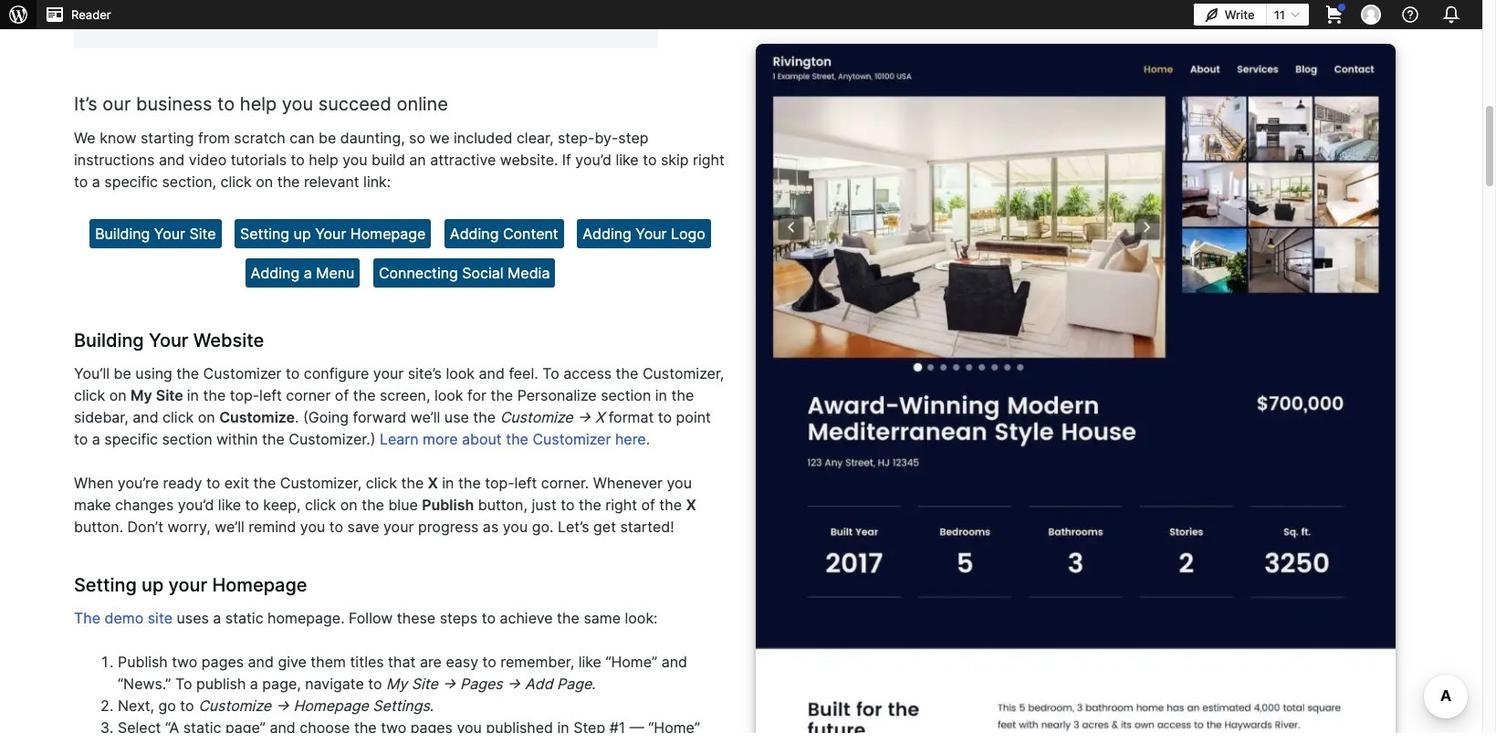 Task type: describe. For each thing, give the bounding box(es) containing it.
manage your sites image
[[7, 4, 29, 26]]

my profile image
[[1361, 5, 1381, 25]]

help image
[[1400, 4, 1422, 26]]



Task type: vqa. For each thing, say whether or not it's contained in the screenshot.
the top the Terry Turtle image
no



Task type: locate. For each thing, give the bounding box(es) containing it.
my shopping cart image
[[1324, 4, 1346, 26]]

manage your notifications image
[[1439, 2, 1464, 27]]



